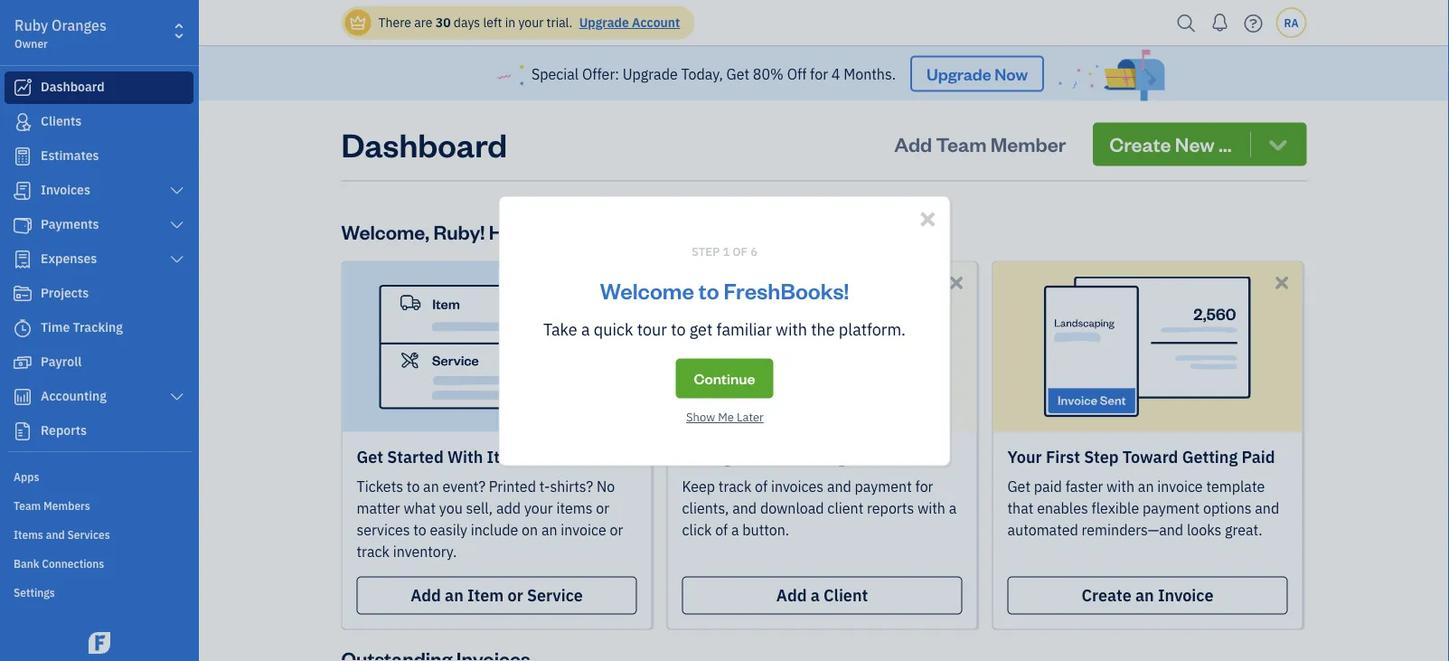 Task type: vqa. For each thing, say whether or not it's contained in the screenshot.
Make Weird Co. to the bottom
no



Task type: locate. For each thing, give the bounding box(es) containing it.
1 vertical spatial payment
[[1143, 499, 1200, 518]]

0 vertical spatial track
[[719, 477, 752, 496]]

your
[[745, 447, 780, 468], [1008, 447, 1043, 468]]

get inside × dialog
[[690, 319, 713, 340]]

show me later button
[[687, 409, 764, 425]]

client
[[851, 447, 895, 468], [824, 585, 869, 606]]

and inside your first step toward getting paid get paid faster with an invoice template that enables flexible payment options and automated reminders—and looks great.
[[1256, 499, 1280, 518]]

upgrade
[[579, 14, 629, 31], [927, 63, 992, 84], [623, 64, 678, 83]]

track right 'keep'
[[719, 477, 752, 496]]

of
[[733, 244, 748, 259]]

with
[[776, 319, 808, 340], [1107, 477, 1135, 496], [918, 499, 946, 518]]

to
[[592, 219, 610, 245], [699, 275, 720, 304], [671, 319, 686, 340], [407, 477, 420, 496], [414, 520, 427, 539]]

to down step
[[699, 275, 720, 304]]

the left most
[[646, 219, 676, 245]]

for
[[811, 64, 829, 83], [916, 477, 934, 496]]

invoice image
[[12, 182, 33, 200]]

0 vertical spatial for
[[811, 64, 829, 83]]

track down services
[[357, 542, 390, 561]]

freshbooks!
[[724, 275, 850, 304]]

1 horizontal spatial the
[[812, 319, 835, 340]]

add for add an item or service
[[411, 585, 441, 606]]

a
[[582, 319, 590, 340], [949, 499, 957, 518], [732, 520, 739, 539], [811, 585, 820, 606]]

1 horizontal spatial dismiss image
[[1272, 272, 1293, 293]]

ruby!
[[434, 219, 485, 245]]

the inside × dialog
[[812, 319, 835, 340]]

chevron large down image for chart image
[[169, 390, 185, 404]]

growing
[[784, 447, 847, 468]]

account
[[632, 14, 680, 31]]

1 chevron large down image from the top
[[169, 218, 185, 232]]

dismiss image
[[947, 272, 967, 293], [1272, 272, 1293, 293]]

the
[[646, 219, 676, 245], [812, 319, 835, 340]]

upgrade now
[[927, 63, 1029, 84]]

and up great.
[[1256, 499, 1280, 518]]

your up paid
[[1008, 447, 1043, 468]]

faster
[[1066, 477, 1104, 496]]

1 horizontal spatial add
[[777, 585, 807, 606]]

add left team
[[895, 131, 933, 157]]

0 vertical spatial the
[[646, 219, 676, 245]]

×
[[920, 200, 937, 233]]

1 vertical spatial chevron large down image
[[169, 390, 185, 404]]

create an invoice
[[1082, 585, 1214, 606]]

1 horizontal spatial with
[[918, 499, 946, 518]]

0 vertical spatial payment
[[855, 477, 912, 496]]

to right tour
[[671, 319, 686, 340]]

a inside × dialog
[[582, 319, 590, 340]]

off
[[787, 64, 807, 83]]

2 vertical spatial or
[[508, 585, 523, 606]]

step
[[1085, 447, 1119, 468]]

get left familiar
[[690, 319, 713, 340]]

invoice down toward
[[1158, 477, 1204, 496]]

0 vertical spatial get
[[727, 64, 750, 83]]

0 vertical spatial invoice
[[1158, 477, 1204, 496]]

settings image
[[14, 584, 194, 599]]

dashboard
[[341, 123, 507, 166]]

get up dismiss icon
[[614, 219, 642, 245]]

your down 'later'
[[745, 447, 780, 468]]

of
[[762, 219, 780, 245], [755, 477, 768, 496], [716, 520, 728, 539]]

1 vertical spatial chevron large down image
[[169, 252, 185, 267]]

with down freshbooks!
[[776, 319, 808, 340]]

special offer: upgrade today, get 80% off for 4 months.
[[532, 64, 896, 83]]

client down client
[[824, 585, 869, 606]]

0 vertical spatial with
[[776, 319, 808, 340]]

your down t-
[[525, 499, 553, 518]]

1 vertical spatial the
[[812, 319, 835, 340]]

2 horizontal spatial get
[[1008, 477, 1031, 496]]

and inside the get started with items and services tickets to an event? printed t-shirts? no matter what you sell, add your items or services to easily include on an invoice or track inventory.
[[536, 447, 564, 468]]

welcome, ruby! here's how to get the most out of freshbooks.
[[341, 219, 895, 245]]

items and services image
[[14, 526, 194, 541]]

1 horizontal spatial get
[[690, 319, 713, 340]]

in
[[505, 14, 516, 31]]

get up "tickets"
[[357, 447, 384, 468]]

list
[[899, 447, 926, 468]]

0 horizontal spatial add
[[411, 585, 441, 606]]

payment up 'reports'
[[855, 477, 912, 496]]

0 horizontal spatial for
[[811, 64, 829, 83]]

payment up looks
[[1143, 499, 1200, 518]]

with right 'reports'
[[918, 499, 946, 518]]

1 horizontal spatial track
[[719, 477, 752, 496]]

0 vertical spatial client
[[851, 447, 895, 468]]

report image
[[12, 422, 33, 440]]

continue button
[[676, 358, 774, 398]]

freshbooks.
[[784, 219, 895, 245]]

with up flexible
[[1107, 477, 1135, 496]]

0 horizontal spatial get
[[614, 219, 642, 245]]

get
[[614, 219, 642, 245], [690, 319, 713, 340]]

payment image
[[12, 216, 33, 234]]

2 vertical spatial get
[[1008, 477, 1031, 496]]

2 horizontal spatial add
[[895, 131, 933, 157]]

1 vertical spatial your
[[525, 499, 553, 518]]

invoice down items at the left bottom of page
[[561, 520, 607, 539]]

add team member button
[[878, 123, 1083, 166]]

2 vertical spatial with
[[918, 499, 946, 518]]

0 horizontal spatial the
[[646, 219, 676, 245]]

1 vertical spatial with
[[1107, 477, 1135, 496]]

1 horizontal spatial for
[[916, 477, 934, 496]]

track inside 'manage your growing client list keep track of invoices and payment for clients, and download client reports with a click of a button.'
[[719, 477, 752, 496]]

the left 'platform.'
[[812, 319, 835, 340]]

1 dismiss image from the left
[[947, 272, 967, 293]]

client left list
[[851, 447, 895, 468]]

event?
[[443, 477, 486, 496]]

get for familiar
[[690, 319, 713, 340]]

an up what at the bottom left of the page
[[423, 477, 439, 496]]

0 vertical spatial chevron large down image
[[169, 218, 185, 232]]

how
[[550, 219, 588, 245]]

for down list
[[916, 477, 934, 496]]

0 horizontal spatial dismiss image
[[947, 272, 967, 293]]

2 your from the left
[[1008, 447, 1043, 468]]

add
[[497, 499, 521, 518]]

1 vertical spatial get
[[690, 319, 713, 340]]

your right in
[[519, 14, 544, 31]]

client inside 'manage your growing client list keep track of invoices and payment for clients, and download client reports with a click of a button.'
[[851, 447, 895, 468]]

track
[[719, 477, 752, 496], [357, 542, 390, 561]]

add down button.
[[777, 585, 807, 606]]

1
[[723, 244, 730, 259]]

2 chevron large down image from the top
[[169, 390, 185, 404]]

show me later
[[687, 409, 764, 425]]

that
[[1008, 499, 1034, 518]]

automated
[[1008, 520, 1079, 539]]

template
[[1207, 477, 1266, 496]]

get for the
[[614, 219, 642, 245]]

keep
[[682, 477, 716, 496]]

on
[[522, 520, 538, 539]]

days
[[454, 14, 480, 31]]

80%
[[753, 64, 784, 83]]

of right click at the bottom
[[716, 520, 728, 539]]

welcome to freshbooks!
[[600, 275, 850, 304]]

add an item or service
[[411, 585, 583, 606]]

4
[[832, 64, 841, 83]]

include
[[471, 520, 519, 539]]

0 horizontal spatial get
[[357, 447, 384, 468]]

0 vertical spatial or
[[596, 499, 610, 518]]

0 horizontal spatial your
[[745, 447, 780, 468]]

1 vertical spatial track
[[357, 542, 390, 561]]

payment inside your first step toward getting paid get paid faster with an invoice template that enables flexible payment options and automated reminders—and looks great.
[[1143, 499, 1200, 518]]

upgrade right offer:
[[623, 64, 678, 83]]

months.
[[844, 64, 896, 83]]

click
[[682, 520, 712, 539]]

team
[[937, 131, 987, 157]]

dismiss image for manage your growing client list
[[947, 272, 967, 293]]

an down toward
[[1139, 477, 1155, 496]]

add inside 'button'
[[895, 131, 933, 157]]

quick
[[594, 319, 634, 340]]

of left the invoices
[[755, 477, 768, 496]]

0 horizontal spatial with
[[776, 319, 808, 340]]

main element
[[0, 0, 244, 661]]

1 your from the left
[[745, 447, 780, 468]]

2 chevron large down image from the top
[[169, 252, 185, 267]]

and up client
[[828, 477, 852, 496]]

0 vertical spatial chevron large down image
[[169, 184, 185, 198]]

flexible
[[1092, 499, 1140, 518]]

0 horizontal spatial payment
[[855, 477, 912, 496]]

invoice
[[1158, 477, 1204, 496], [561, 520, 607, 539]]

0 vertical spatial your
[[519, 14, 544, 31]]

with inside × dialog
[[776, 319, 808, 340]]

upgrade left now
[[927, 63, 992, 84]]

for left 4
[[811, 64, 829, 83]]

shirts?
[[550, 477, 594, 496]]

0 horizontal spatial invoice
[[561, 520, 607, 539]]

1 vertical spatial invoice
[[561, 520, 607, 539]]

upgrade now link
[[911, 56, 1045, 92]]

paid
[[1035, 477, 1063, 496]]

and up t-
[[536, 447, 564, 468]]

1 horizontal spatial invoice
[[1158, 477, 1204, 496]]

your first step toward getting paid get paid faster with an invoice template that enables flexible payment options and automated reminders—and looks great.
[[1008, 447, 1280, 539]]

to down what at the bottom left of the page
[[414, 520, 427, 539]]

2 dismiss image from the left
[[1272, 272, 1293, 293]]

or
[[596, 499, 610, 518], [610, 520, 623, 539], [508, 585, 523, 606]]

1 horizontal spatial payment
[[1143, 499, 1200, 518]]

of right 6
[[762, 219, 780, 245]]

chevron large down image
[[169, 218, 185, 232], [169, 252, 185, 267]]

continue
[[694, 369, 756, 388]]

1 vertical spatial for
[[916, 477, 934, 496]]

your
[[519, 14, 544, 31], [525, 499, 553, 518]]

1 horizontal spatial your
[[1008, 447, 1043, 468]]

timer image
[[12, 319, 33, 337]]

money image
[[12, 354, 33, 372]]

step
[[692, 244, 720, 259]]

to right "how"
[[592, 219, 610, 245]]

get up that on the bottom of the page
[[1008, 477, 1031, 496]]

chart image
[[12, 388, 33, 406]]

1 vertical spatial get
[[357, 447, 384, 468]]

0 vertical spatial get
[[614, 219, 642, 245]]

2 horizontal spatial with
[[1107, 477, 1135, 496]]

0 horizontal spatial track
[[357, 542, 390, 561]]

your inside 'manage your growing client list keep track of invoices and payment for clients, and download client reports with a click of a button.'
[[745, 447, 780, 468]]

get left 80%
[[727, 64, 750, 83]]

chevron large down image for expense icon
[[169, 252, 185, 267]]

add for add team member
[[895, 131, 933, 157]]

chevron large down image
[[169, 184, 185, 198], [169, 390, 185, 404]]

for inside 'manage your growing client list keep track of invoices and payment for clients, and download client reports with a click of a button.'
[[916, 477, 934, 496]]

add down inventory.
[[411, 585, 441, 606]]

1 chevron large down image from the top
[[169, 184, 185, 198]]



Task type: describe. For each thing, give the bounding box(es) containing it.
tour
[[637, 319, 667, 340]]

invoice inside the get started with items and services tickets to an event? printed t-shirts? no matter what you sell, add your items or services to easily include on an invoice or track inventory.
[[561, 520, 607, 539]]

or inside add an item or service link
[[508, 585, 523, 606]]

manage
[[682, 447, 741, 468]]

service
[[527, 585, 583, 606]]

later
[[737, 409, 764, 425]]

today,
[[682, 64, 723, 83]]

add for add a client
[[777, 585, 807, 606]]

0 vertical spatial of
[[762, 219, 780, 245]]

estimate image
[[12, 147, 33, 166]]

6
[[751, 244, 758, 259]]

2 vertical spatial of
[[716, 520, 728, 539]]

get inside your first step toward getting paid get paid faster with an invoice template that enables flexible payment options and automated reminders—and looks great.
[[1008, 477, 1031, 496]]

an right create
[[1136, 585, 1155, 606]]

special
[[532, 64, 579, 83]]

member
[[991, 131, 1067, 157]]

expense image
[[12, 251, 33, 269]]

left
[[483, 14, 502, 31]]

reminders—and
[[1082, 520, 1184, 539]]

an inside your first step toward getting paid get paid faster with an invoice template that enables flexible payment options and automated reminders—and looks great.
[[1139, 477, 1155, 496]]

bank connections image
[[14, 555, 194, 570]]

tickets
[[357, 477, 403, 496]]

getting
[[1183, 447, 1238, 468]]

services
[[357, 520, 410, 539]]

started
[[387, 447, 444, 468]]

sell,
[[466, 499, 493, 518]]

with inside 'manage your growing client list keep track of invoices and payment for clients, and download client reports with a click of a button.'
[[918, 499, 946, 518]]

item
[[468, 585, 504, 606]]

chevron large down image for invoice "image"
[[169, 184, 185, 198]]

enables
[[1038, 499, 1089, 518]]

add an item or service link
[[357, 577, 637, 615]]

30
[[436, 14, 451, 31]]

search image
[[1173, 9, 1202, 37]]

× dialog
[[499, 196, 951, 466]]

add a client
[[777, 585, 869, 606]]

step 1 of 6
[[692, 244, 758, 259]]

add team member
[[895, 131, 1067, 157]]

there
[[379, 14, 411, 31]]

oranges
[[52, 16, 107, 35]]

manage your growing client list keep track of invoices and payment for clients, and download client reports with a click of a button.
[[682, 447, 957, 539]]

go to help image
[[1240, 9, 1269, 37]]

crown image
[[349, 13, 368, 32]]

you
[[439, 499, 463, 518]]

your inside the get started with items and services tickets to an event? printed t-shirts? no matter what you sell, add your items or services to easily include on an invoice or track inventory.
[[525, 499, 553, 518]]

printed
[[489, 477, 536, 496]]

me
[[718, 409, 734, 425]]

invoice inside your first step toward getting paid get paid faster with an invoice template that enables flexible payment options and automated reminders—and looks great.
[[1158, 477, 1204, 496]]

your inside your first step toward getting paid get paid faster with an invoice template that enables flexible payment options and automated reminders—and looks great.
[[1008, 447, 1043, 468]]

1 horizontal spatial get
[[727, 64, 750, 83]]

payment inside 'manage your growing client list keep track of invoices and payment for clients, and download client reports with a click of a button.'
[[855, 477, 912, 496]]

upgrade right trial. at left
[[579, 14, 629, 31]]

platform.
[[839, 319, 906, 340]]

and up button.
[[733, 499, 757, 518]]

project image
[[12, 285, 33, 303]]

1 vertical spatial of
[[755, 477, 768, 496]]

reports
[[867, 499, 915, 518]]

no
[[597, 477, 615, 496]]

dismiss image
[[621, 272, 642, 293]]

here's
[[489, 219, 547, 245]]

add a client link
[[682, 577, 963, 615]]

take a quick tour to get familiar with the platform.
[[544, 319, 906, 340]]

client image
[[12, 113, 33, 131]]

chevron large down image for payment image at top left
[[169, 218, 185, 232]]

ruby oranges owner
[[14, 16, 107, 51]]

owner
[[14, 36, 48, 51]]

first
[[1046, 447, 1081, 468]]

dashboard image
[[12, 79, 33, 97]]

welcome
[[600, 275, 695, 304]]

1 vertical spatial client
[[824, 585, 869, 606]]

items
[[557, 499, 593, 518]]

paid
[[1242, 447, 1276, 468]]

welcome,
[[341, 219, 430, 245]]

now
[[995, 63, 1029, 84]]

an left item
[[445, 585, 464, 606]]

freshbooks image
[[85, 632, 114, 654]]

show
[[687, 409, 716, 425]]

offer:
[[582, 64, 620, 83]]

out
[[729, 219, 759, 245]]

looks
[[1188, 520, 1222, 539]]

with inside your first step toward getting paid get paid faster with an invoice template that enables flexible payment options and automated reminders—and looks great.
[[1107, 477, 1135, 496]]

to up what at the bottom left of the page
[[407, 477, 420, 496]]

familiar
[[717, 319, 772, 340]]

t-
[[540, 477, 550, 496]]

get inside the get started with items and services tickets to an event? printed t-shirts? no matter what you sell, add your items or services to easily include on an invoice or track inventory.
[[357, 447, 384, 468]]

are
[[414, 14, 433, 31]]

button.
[[743, 520, 790, 539]]

an right on
[[542, 520, 558, 539]]

items
[[487, 447, 532, 468]]

easily
[[430, 520, 468, 539]]

team members image
[[14, 497, 194, 512]]

ruby
[[14, 16, 48, 35]]

services
[[568, 447, 632, 468]]

create
[[1082, 585, 1132, 606]]

what
[[404, 499, 436, 518]]

download
[[761, 499, 825, 518]]

inventory.
[[393, 542, 457, 561]]

create an invoice link
[[1008, 577, 1288, 615]]

dismiss image for your first step toward getting paid
[[1272, 272, 1293, 293]]

track inside the get started with items and services tickets to an event? printed t-shirts? no matter what you sell, add your items or services to easily include on an invoice or track inventory.
[[357, 542, 390, 561]]

1 vertical spatial or
[[610, 520, 623, 539]]

great.
[[1226, 520, 1263, 539]]

apps image
[[14, 469, 194, 483]]

matter
[[357, 499, 400, 518]]

take
[[544, 319, 578, 340]]

toward
[[1123, 447, 1179, 468]]

client
[[828, 499, 864, 518]]

invoice
[[1159, 585, 1214, 606]]



